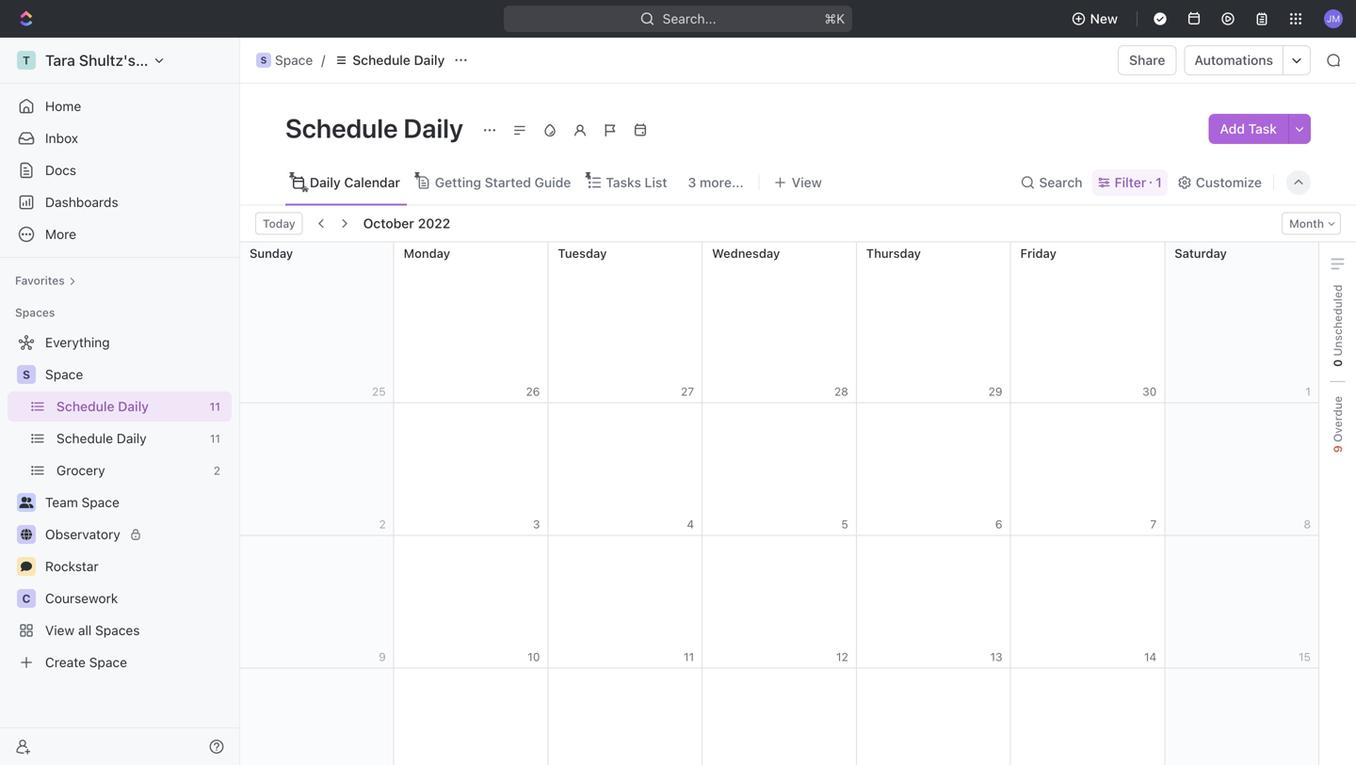 Task type: locate. For each thing, give the bounding box(es) containing it.
schedule daily down the space link
[[57, 399, 149, 414]]

schedule daily link
[[329, 49, 449, 72], [57, 392, 202, 422], [57, 424, 202, 454]]

daily calendar link
[[306, 170, 400, 196]]

search
[[1039, 175, 1083, 190]]

1 horizontal spatial 3
[[688, 175, 696, 190]]

search button
[[1015, 170, 1088, 196]]

dashboards
[[45, 194, 118, 210]]

automations button
[[1185, 46, 1283, 74]]

0 horizontal spatial 3
[[533, 518, 540, 531]]

saturday
[[1175, 246, 1227, 260]]

3 inside row
[[533, 518, 540, 531]]

tree
[[8, 328, 232, 678]]

team space
[[45, 495, 119, 510]]

0 horizontal spatial spaces
[[15, 306, 55, 319]]

12
[[836, 651, 848, 664]]

1 vertical spatial 9
[[379, 651, 386, 664]]

11
[[209, 400, 220, 413], [210, 432, 220, 445], [684, 651, 694, 664]]

schedule
[[352, 52, 410, 68], [285, 113, 398, 144], [57, 399, 115, 414], [57, 431, 113, 446]]

2 vertical spatial 11
[[684, 651, 694, 664]]

add task
[[1220, 121, 1277, 137]]

5
[[841, 518, 848, 531]]

1 right filter
[[1156, 175, 1162, 190]]

8
[[1304, 518, 1311, 531]]

schedule daily link down the space link
[[57, 392, 202, 422]]

1 horizontal spatial spaces
[[95, 623, 140, 638]]

space down everything
[[45, 367, 83, 382]]

27
[[681, 385, 694, 398]]

space for create
[[89, 655, 127, 671]]

1 left overdue on the right bottom
[[1306, 385, 1311, 398]]

share
[[1129, 52, 1165, 68]]

favorites
[[15, 274, 65, 287]]

add task button
[[1209, 114, 1288, 144]]

s inside tree
[[23, 368, 30, 381]]

1 vertical spatial s
[[23, 368, 30, 381]]

0 vertical spatial s
[[260, 55, 267, 65]]

tree containing everything
[[8, 328, 232, 678]]

schedule daily link up grocery link
[[57, 424, 202, 454]]

home
[[45, 98, 81, 114]]

tasks list link
[[602, 170, 667, 196]]

3 for 3
[[533, 518, 540, 531]]

everything link
[[8, 328, 228, 358]]

1 horizontal spatial s
[[260, 55, 267, 65]]

spaces up create space link
[[95, 623, 140, 638]]

2
[[214, 464, 220, 477], [379, 518, 386, 531]]

s for s
[[23, 368, 30, 381]]

0 horizontal spatial s
[[23, 368, 30, 381]]

schedule up grocery
[[57, 431, 113, 446]]

9
[[1331, 446, 1344, 453], [379, 651, 386, 664]]

comment image
[[21, 561, 32, 573]]

grocery link
[[57, 456, 206, 486]]

1 horizontal spatial 9
[[1331, 446, 1344, 453]]

tree inside sidebar navigation
[[8, 328, 232, 678]]

25
[[372, 385, 386, 398]]

space up observatory
[[82, 495, 119, 510]]

s
[[260, 55, 267, 65], [23, 368, 30, 381]]

space down view all spaces link
[[89, 655, 127, 671]]

1 vertical spatial spaces
[[95, 623, 140, 638]]

view inside tree
[[45, 623, 75, 638]]

monday
[[404, 246, 450, 260]]

space left /
[[275, 52, 313, 68]]

0 vertical spatial schedule daily link
[[329, 49, 449, 72]]

favorites button
[[8, 269, 84, 292]]

docs link
[[8, 155, 232, 186]]

0 vertical spatial 3
[[688, 175, 696, 190]]

1 horizontal spatial 1
[[1306, 385, 1311, 398]]

coursework
[[45, 591, 118, 606]]

tasks list
[[606, 175, 667, 190]]

s inside the s space /
[[260, 55, 267, 65]]

view inside button
[[792, 175, 822, 190]]

user group image
[[19, 497, 33, 509]]

1 vertical spatial 3
[[533, 518, 540, 531]]

3 inside dropdown button
[[688, 175, 696, 190]]

jm
[[1327, 13, 1340, 24]]

row containing 9
[[240, 536, 1319, 669]]

0 vertical spatial 2
[[214, 464, 220, 477]]

3 row from the top
[[240, 536, 1319, 669]]

automations
[[1195, 52, 1273, 68]]

dashboards link
[[8, 187, 232, 218]]

0 horizontal spatial view
[[45, 623, 75, 638]]

schedule up daily calendar link
[[285, 113, 398, 144]]

daily calendar
[[310, 175, 400, 190]]

3 more...
[[688, 175, 744, 190]]

schedule daily link right /
[[329, 49, 449, 72]]

schedule daily up calendar
[[285, 113, 469, 144]]

1 vertical spatial view
[[45, 623, 75, 638]]

0 horizontal spatial 9
[[379, 651, 386, 664]]

1 row from the top
[[240, 242, 1319, 404]]

1 vertical spatial 1
[[1306, 385, 1311, 398]]

spaces down favorites
[[15, 306, 55, 319]]

schedule down the space link
[[57, 399, 115, 414]]

⌘k
[[824, 11, 845, 26]]

1 horizontal spatial 2
[[379, 518, 386, 531]]

rockstar
[[45, 559, 98, 574]]

0 vertical spatial view
[[792, 175, 822, 190]]

grid containing sunday
[[239, 242, 1319, 766]]

spaces
[[15, 306, 55, 319], [95, 623, 140, 638]]

0 vertical spatial 1
[[1156, 175, 1162, 190]]

/
[[321, 52, 325, 68]]

schedule daily
[[352, 52, 445, 68], [285, 113, 469, 144], [57, 399, 149, 414], [57, 431, 147, 446]]

filter 1
[[1115, 175, 1162, 190]]

row
[[240, 242, 1319, 404], [240, 404, 1319, 536], [240, 536, 1319, 669], [240, 669, 1319, 766]]

7
[[1150, 518, 1157, 531]]

unscheduled
[[1331, 285, 1344, 360]]

space for s
[[275, 52, 313, 68]]

view right more...
[[792, 175, 822, 190]]

2 row from the top
[[240, 404, 1319, 536]]

space, , element
[[256, 53, 271, 68], [17, 365, 36, 384]]

thursday
[[866, 246, 921, 260]]

2022
[[418, 216, 450, 231]]

grid
[[239, 242, 1319, 766]]

globe image
[[21, 529, 32, 541]]

row containing 25
[[240, 242, 1319, 404]]

t
[[23, 54, 30, 67]]

everything
[[45, 335, 110, 350]]

1 vertical spatial space, , element
[[17, 365, 36, 384]]

home link
[[8, 91, 232, 121]]

view for view all spaces
[[45, 623, 75, 638]]

view
[[792, 175, 822, 190], [45, 623, 75, 638]]

tara shultz's workspace, , element
[[17, 51, 36, 70]]

grocery
[[57, 463, 105, 478]]

view left all
[[45, 623, 75, 638]]

0 horizontal spatial 2
[[214, 464, 220, 477]]

calendar
[[344, 175, 400, 190]]

daily
[[414, 52, 445, 68], [404, 113, 463, 144], [310, 175, 341, 190], [118, 399, 149, 414], [117, 431, 147, 446]]

0 vertical spatial space, , element
[[256, 53, 271, 68]]

1 horizontal spatial view
[[792, 175, 822, 190]]

space
[[275, 52, 313, 68], [45, 367, 83, 382], [82, 495, 119, 510], [89, 655, 127, 671]]

6
[[995, 518, 1003, 531]]

tara
[[45, 51, 75, 69]]

coursework, , element
[[17, 590, 36, 608]]

4 row from the top
[[240, 669, 1319, 766]]



Task type: describe. For each thing, give the bounding box(es) containing it.
inbox link
[[8, 123, 232, 154]]

1 horizontal spatial space, , element
[[256, 53, 271, 68]]

guide
[[535, 175, 571, 190]]

search...
[[663, 11, 716, 26]]

add
[[1220, 121, 1245, 137]]

28
[[834, 385, 848, 398]]

schedule daily up grocery
[[57, 431, 147, 446]]

inbox
[[45, 130, 78, 146]]

jm button
[[1318, 4, 1349, 34]]

spaces inside tree
[[95, 623, 140, 638]]

view button
[[767, 170, 828, 196]]

2 vertical spatial schedule daily link
[[57, 424, 202, 454]]

30
[[1142, 385, 1157, 398]]

10
[[528, 651, 540, 664]]

0 vertical spatial spaces
[[15, 306, 55, 319]]

s space /
[[260, 52, 325, 68]]

new
[[1090, 11, 1118, 26]]

create
[[45, 655, 86, 671]]

team
[[45, 495, 78, 510]]

docs
[[45, 162, 76, 178]]

overdue
[[1331, 396, 1344, 446]]

tasks
[[606, 175, 641, 190]]

s for s space /
[[260, 55, 267, 65]]

month button
[[1282, 212, 1341, 235]]

view all spaces link
[[8, 616, 228, 646]]

today button
[[255, 212, 303, 235]]

space for team
[[82, 495, 119, 510]]

create space link
[[8, 648, 228, 678]]

0 vertical spatial 9
[[1331, 446, 1344, 453]]

4
[[687, 518, 694, 531]]

view all spaces
[[45, 623, 140, 638]]

started
[[485, 175, 531, 190]]

filter
[[1115, 175, 1146, 190]]

14
[[1144, 651, 1157, 664]]

getting
[[435, 175, 481, 190]]

9 inside row
[[379, 651, 386, 664]]

team space link
[[45, 488, 228, 518]]

getting started guide link
[[431, 170, 571, 196]]

workspace
[[139, 51, 217, 69]]

view button
[[767, 161, 828, 205]]

0
[[1331, 360, 1344, 367]]

october
[[363, 216, 414, 231]]

customize
[[1196, 175, 1262, 190]]

today
[[263, 217, 295, 230]]

tuesday
[[558, 246, 607, 260]]

1 vertical spatial schedule daily link
[[57, 392, 202, 422]]

task
[[1248, 121, 1277, 137]]

wednesday
[[712, 246, 780, 260]]

customize button
[[1171, 170, 1268, 196]]

3 for 3 more...
[[688, 175, 696, 190]]

1 vertical spatial 2
[[379, 518, 386, 531]]

schedule right /
[[352, 52, 410, 68]]

list
[[645, 175, 667, 190]]

shultz's
[[79, 51, 136, 69]]

all
[[78, 623, 92, 638]]

view for view
[[792, 175, 822, 190]]

rockstar link
[[45, 552, 228, 582]]

more...
[[700, 175, 744, 190]]

0 horizontal spatial space, , element
[[17, 365, 36, 384]]

row containing 2
[[240, 404, 1319, 536]]

month
[[1289, 217, 1324, 230]]

more button
[[8, 219, 232, 250]]

getting started guide
[[435, 175, 571, 190]]

sidebar navigation
[[0, 38, 244, 766]]

more
[[45, 226, 76, 242]]

13
[[990, 651, 1003, 664]]

29
[[989, 385, 1003, 398]]

c
[[22, 592, 31, 606]]

create space
[[45, 655, 127, 671]]

schedule daily right /
[[352, 52, 445, 68]]

sunday
[[250, 246, 293, 260]]

11 inside row
[[684, 651, 694, 664]]

15
[[1299, 651, 1311, 664]]

observatory link
[[45, 520, 228, 550]]

observatory
[[45, 527, 120, 542]]

october 2022
[[363, 216, 450, 231]]

0 horizontal spatial 1
[[1156, 175, 1162, 190]]

new button
[[1064, 4, 1129, 34]]

3 more... button
[[681, 170, 750, 196]]

coursework link
[[45, 584, 228, 614]]

2 inside sidebar navigation
[[214, 464, 220, 477]]

friday
[[1020, 246, 1057, 260]]

1 vertical spatial 11
[[210, 432, 220, 445]]

0 vertical spatial 11
[[209, 400, 220, 413]]



Task type: vqa. For each thing, say whether or not it's contained in the screenshot.


